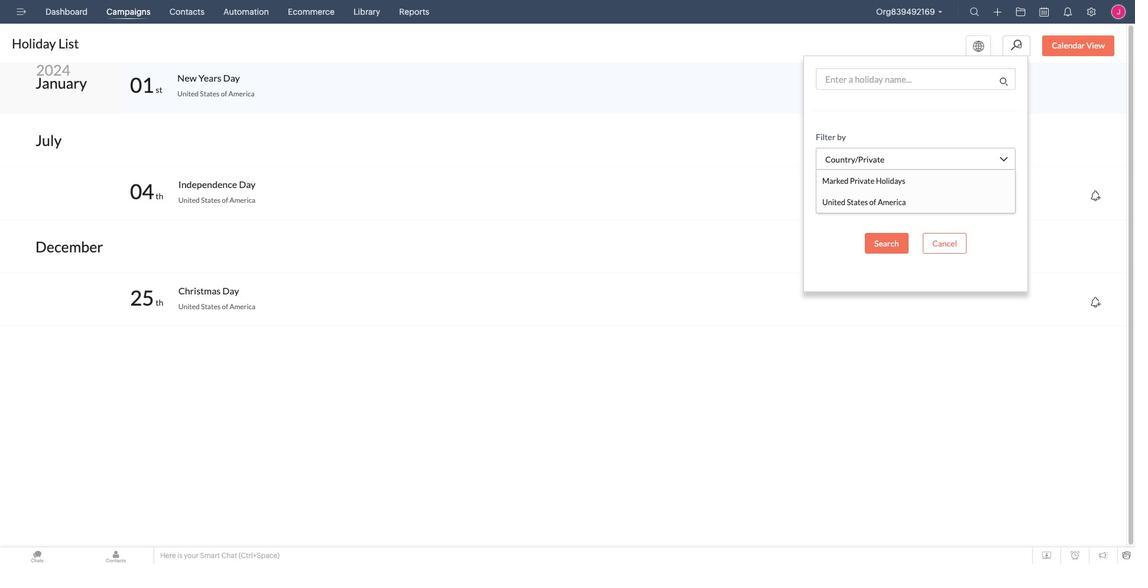 Task type: vqa. For each thing, say whether or not it's contained in the screenshot.
DESK link
no



Task type: locate. For each thing, give the bounding box(es) containing it.
chats image
[[0, 548, 75, 564]]

ecommerce link
[[283, 0, 340, 24]]

is
[[177, 552, 183, 560]]

campaigns link
[[102, 0, 155, 24]]

automation
[[224, 7, 269, 17]]

contacts image
[[79, 548, 153, 564]]

chat
[[221, 552, 237, 560]]

here
[[160, 552, 176, 560]]

library
[[354, 7, 381, 17]]

here is your smart chat (ctrl+space)
[[160, 552, 280, 560]]

reports
[[399, 7, 430, 17]]

contacts link
[[165, 0, 209, 24]]

configure settings image
[[1087, 7, 1097, 17]]

reports link
[[395, 0, 434, 24]]

ecommerce
[[288, 7, 335, 17]]

dashboard
[[46, 7, 88, 17]]



Task type: describe. For each thing, give the bounding box(es) containing it.
smart
[[200, 552, 220, 560]]

folder image
[[1017, 7, 1026, 17]]

automation link
[[219, 0, 274, 24]]

notifications image
[[1064, 7, 1073, 17]]

org839492169
[[877, 7, 936, 17]]

library link
[[349, 0, 385, 24]]

dashboard link
[[41, 0, 92, 24]]

campaigns
[[107, 7, 151, 17]]

your
[[184, 552, 199, 560]]

search image
[[971, 7, 980, 17]]

contacts
[[170, 7, 205, 17]]

calendar image
[[1040, 7, 1049, 17]]

(ctrl+space)
[[239, 552, 280, 560]]

quick actions image
[[994, 8, 1002, 17]]



